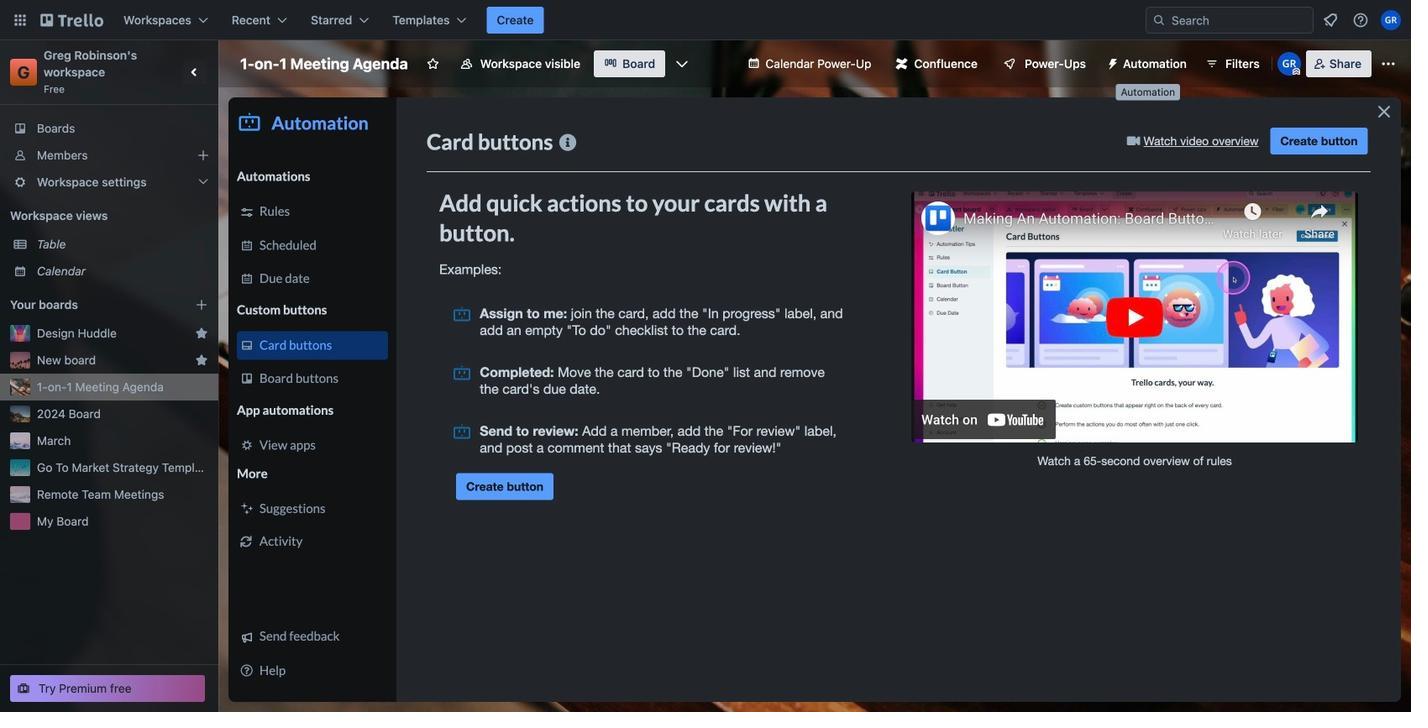Task type: vqa. For each thing, say whether or not it's contained in the screenshot.
Greg Robinson (gregrobinson96) image to the left
yes



Task type: describe. For each thing, give the bounding box(es) containing it.
2 starred icon image from the top
[[195, 354, 208, 367]]

sm image
[[1100, 50, 1124, 74]]

your boards with 8 items element
[[10, 295, 170, 315]]

search image
[[1153, 13, 1166, 27]]

customize views image
[[674, 55, 691, 72]]

this member is an admin of this board. image
[[1293, 68, 1301, 76]]

Search field
[[1166, 8, 1313, 32]]

star or unstar board image
[[427, 57, 440, 71]]

add board image
[[195, 298, 208, 312]]

primary element
[[0, 0, 1412, 40]]

Board name text field
[[232, 50, 417, 77]]



Task type: locate. For each thing, give the bounding box(es) containing it.
show menu image
[[1381, 55, 1397, 72]]

confluence icon image
[[896, 58, 908, 70]]

greg robinson (gregrobinson96) image
[[1382, 10, 1402, 30]]

tooltip
[[1116, 84, 1181, 100]]

1 starred icon image from the top
[[195, 327, 208, 340]]

0 vertical spatial starred icon image
[[195, 327, 208, 340]]

1 vertical spatial starred icon image
[[195, 354, 208, 367]]

open information menu image
[[1353, 12, 1370, 29]]

greg robinson (gregrobinson96) image
[[1278, 52, 1302, 76]]

back to home image
[[40, 7, 103, 34]]

0 notifications image
[[1321, 10, 1341, 30]]

starred icon image
[[195, 327, 208, 340], [195, 354, 208, 367]]

workspace navigation collapse icon image
[[183, 61, 207, 84]]



